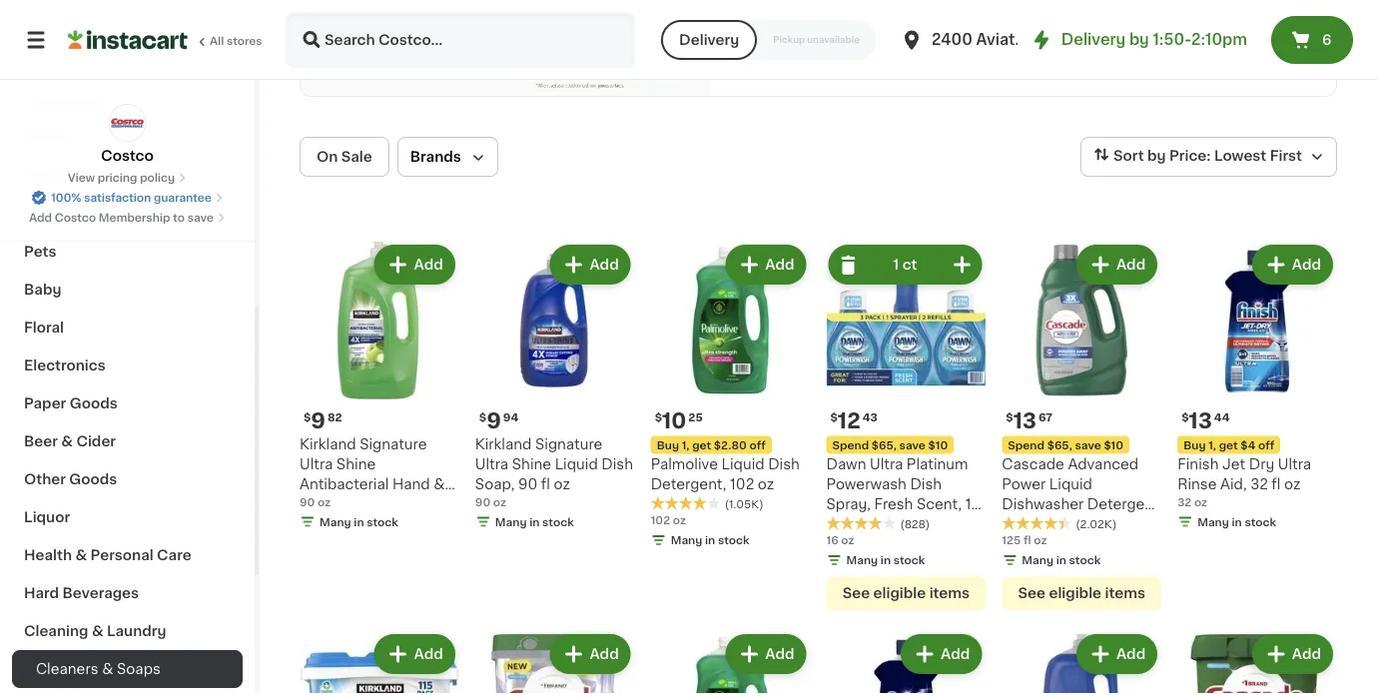 Task type: vqa. For each thing, say whether or not it's contained in the screenshot.
Wrapped at the bottom of the page
no



Task type: locate. For each thing, give the bounding box(es) containing it.
(828)
[[900, 519, 930, 530]]

liquid
[[555, 458, 598, 472], [722, 458, 765, 472], [1050, 478, 1093, 491]]

1 horizontal spatial scent,
[[917, 497, 962, 511]]

spend $65, save $10 inside product group
[[832, 440, 948, 451]]

2 spend $65, save $10 from the left
[[1008, 440, 1124, 451]]

1 vertical spatial all
[[210, 35, 224, 46]]

see eligible items down "(828)"
[[843, 587, 970, 601]]

off right the $2.80 in the bottom of the page
[[750, 440, 766, 451]]

& down 100%
[[80, 207, 91, 221]]

2 horizontal spatial liquid
[[1050, 478, 1093, 491]]

goods up cider
[[70, 397, 118, 411]]

$ inside the $ 13 44
[[1182, 412, 1189, 423]]

1 vertical spatial soap,
[[335, 497, 374, 511]]

0 horizontal spatial items
[[930, 587, 970, 601]]

fl
[[541, 478, 550, 491], [1272, 478, 1281, 491], [416, 517, 425, 531], [827, 517, 836, 531], [1107, 517, 1117, 531], [1024, 535, 1031, 546]]

kirkland signature ultra shine antibacterial hand & dish soap, green apple scent, 90 fl oz
[[300, 438, 445, 531]]

0 vertical spatial soap,
[[475, 478, 515, 491]]

save up advanced
[[1075, 440, 1101, 451]]

advanced
[[1068, 458, 1139, 472]]

items
[[930, 587, 970, 601], [1105, 587, 1146, 601]]

5 $ from the left
[[1006, 412, 1013, 423]]

spend inside product group
[[832, 440, 869, 451]]

1 horizontal spatial see eligible items
[[1018, 587, 1146, 601]]

0 horizontal spatial eligible
[[874, 587, 926, 601]]

1 see from the left
[[843, 587, 870, 601]]

many
[[1081, 45, 1112, 56], [320, 517, 351, 528], [495, 517, 527, 528], [1198, 517, 1229, 528], [671, 535, 702, 546], [846, 555, 878, 566], [1022, 555, 1054, 566]]

spend up cascade
[[1008, 440, 1045, 451]]

1 13 from the left
[[1013, 411, 1037, 432]]

ct right 3 on the bottom of the page
[[876, 517, 890, 531]]

1 signature from the left
[[360, 438, 427, 452]]

buy down 10
[[657, 440, 679, 451]]

1 horizontal spatial signature
[[535, 438, 603, 452]]

view for view pricing policy
[[68, 172, 95, 183]]

2 $ from the left
[[830, 412, 838, 423]]

spend for 13
[[1008, 440, 1045, 451]]

save for 12
[[900, 440, 926, 451]]

1 buy from the left
[[657, 440, 679, 451]]

$ for $ 9 82
[[304, 412, 311, 423]]

2 see from the left
[[1018, 587, 1046, 601]]

view pricing policy
[[68, 172, 175, 183]]

in down kirkland signature ultra shine liquid dish soap, 90 fl oz 90 oz
[[530, 517, 540, 528]]

0 vertical spatial 16
[[965, 497, 981, 511]]

3 $ from the left
[[479, 412, 487, 423]]

sort by
[[1114, 149, 1166, 163]]

kirkland down $ 9 94
[[475, 438, 532, 452]]

0 horizontal spatial 32
[[1178, 497, 1192, 508]]

1 items from the left
[[930, 587, 970, 601]]

0 horizontal spatial all
[[210, 35, 224, 46]]

90
[[518, 478, 538, 491], [300, 497, 315, 508], [475, 497, 491, 508], [393, 517, 412, 531]]

1 see eligible items button from the left
[[827, 577, 986, 611]]

liquor link
[[12, 498, 243, 536]]

on sale
[[317, 150, 372, 164]]

90 oz
[[300, 497, 331, 508]]

1 vertical spatial scent,
[[344, 517, 389, 531]]

0 horizontal spatial see
[[843, 587, 870, 601]]

all stores link
[[68, 12, 264, 68]]

1 vertical spatial ct
[[903, 258, 917, 272]]

add costco membership to save link
[[29, 210, 226, 226]]

ultra up antibacterial
[[300, 458, 333, 472]]

kirkland down $ 9 82
[[300, 438, 356, 452]]

1 1, from the left
[[682, 440, 690, 451]]

2 see eligible items from the left
[[1018, 587, 1146, 601]]

1 horizontal spatial save
[[900, 440, 926, 451]]

signature for liquid
[[535, 438, 603, 452]]

soap, inside kirkland signature ultra shine antibacterial hand & dish soap, green apple scent, 90 fl oz
[[335, 497, 374, 511]]

by for delivery
[[1130, 32, 1149, 47]]

dish inside palmolive liquid dish detergent, 102 oz
[[768, 458, 800, 472]]

1 $65, from the left
[[872, 440, 897, 451]]

oz inside palmolive liquid dish detergent, 102 oz
[[758, 478, 774, 491]]

2 horizontal spatial ct
[[1071, 25, 1082, 36]]

stock down green
[[367, 517, 398, 528]]

paper goods
[[24, 397, 118, 411]]

by right sort
[[1148, 149, 1166, 163]]

many down 5 ct
[[1081, 45, 1112, 56]]

0 horizontal spatial liquid
[[555, 458, 598, 472]]

1 horizontal spatial delivery
[[1062, 32, 1126, 47]]

$ for $ 9 94
[[479, 412, 487, 423]]

dish inside cascade advanced power liquid dishwasher detergent dish soap, 125 fl oz
[[1002, 517, 1034, 531]]

1 horizontal spatial 1,
[[1209, 440, 1216, 451]]

view
[[729, 13, 756, 24], [68, 172, 95, 183]]

off right $4 on the bottom of page
[[1258, 440, 1275, 451]]

all
[[759, 13, 773, 24], [210, 35, 224, 46]]

see
[[843, 587, 870, 601], [1018, 587, 1046, 601]]

4 $ from the left
[[655, 412, 662, 423]]

$ left 43
[[830, 412, 838, 423]]

$ inside $ 9 94
[[479, 412, 487, 423]]

get left $4 on the bottom of page
[[1219, 440, 1238, 451]]

0 horizontal spatial costco
[[55, 212, 96, 223]]

$65, down 43
[[872, 440, 897, 451]]

(1.05k)
[[725, 499, 764, 510]]

scent,
[[917, 497, 962, 511], [344, 517, 389, 531]]

102 oz
[[651, 515, 686, 526]]

off inside product group
[[750, 440, 766, 451]]

costco logo image
[[108, 104, 146, 142]]

1 horizontal spatial $10
[[1104, 440, 1124, 451]]

$ inside '$ 13 67'
[[1006, 412, 1013, 423]]

by left 1:50-
[[1130, 32, 1149, 47]]

125 down dishwasher
[[1002, 535, 1021, 546]]

eligible for 12
[[874, 587, 926, 601]]

1 horizontal spatial $65,
[[1047, 440, 1072, 451]]

save right to
[[187, 212, 214, 223]]

ultra down $ 9 94
[[475, 458, 508, 472]]

0 horizontal spatial see eligible items
[[843, 587, 970, 601]]

0 horizontal spatial kirkland
[[300, 438, 356, 452]]

scent, down green
[[344, 517, 389, 531]]

0 vertical spatial view
[[729, 13, 756, 24]]

0 horizontal spatial spend
[[832, 440, 869, 451]]

costco up view pricing policy link
[[101, 149, 154, 163]]

0 horizontal spatial 13
[[1013, 411, 1037, 432]]

delivery right dr
[[1062, 32, 1126, 47]]

see eligible items button for 13
[[1002, 577, 1162, 611]]

1 horizontal spatial view
[[729, 13, 756, 24]]

0 vertical spatial by
[[1130, 32, 1149, 47]]

$ inside $ 12 43
[[830, 412, 838, 423]]

candy
[[95, 207, 142, 221]]

ultra right dry
[[1278, 458, 1311, 472]]

& left soaps
[[102, 662, 113, 676]]

see down 125 fl oz
[[1018, 587, 1046, 601]]

see eligible items button down (2.02k)
[[1002, 577, 1162, 611]]

$65, for 12
[[872, 440, 897, 451]]

1 horizontal spatial 16
[[965, 497, 981, 511]]

1 shine from the left
[[336, 458, 376, 472]]

shine inside kirkland signature ultra shine liquid dish soap, 90 fl oz 90 oz
[[512, 458, 551, 472]]

1 horizontal spatial liquid
[[722, 458, 765, 472]]

buy
[[657, 440, 679, 451], [1184, 440, 1206, 451]]

0 horizontal spatial 1,
[[682, 440, 690, 451]]

jet
[[1223, 458, 1246, 472]]

off for 10
[[750, 440, 766, 451]]

scent, inside "dawn ultra platinum powerwash dish spray, fresh scent, 16 fl oz, 3 ct"
[[917, 497, 962, 511]]

$ left '67'
[[1006, 412, 1013, 423]]

ultra up powerwash
[[870, 458, 903, 472]]

floral
[[24, 321, 64, 335]]

32 down rinse
[[1178, 497, 1192, 508]]

0 horizontal spatial signature
[[360, 438, 427, 452]]

kirkland inside kirkland signature ultra shine antibacterial hand & dish soap, green apple scent, 90 fl oz
[[300, 438, 356, 452]]

& inside kirkland signature ultra shine antibacterial hand & dish soap, green apple scent, 90 fl oz
[[434, 478, 445, 491]]

9
[[311, 411, 326, 432], [487, 411, 501, 432]]

shine inside kirkland signature ultra shine antibacterial hand & dish soap, green apple scent, 90 fl oz
[[336, 458, 376, 472]]

102 up (1.05k)
[[730, 478, 754, 491]]

125 down the detergent
[[1080, 517, 1104, 531]]

2 goods from the top
[[69, 472, 117, 486]]

& for meat & seafood
[[64, 169, 76, 183]]

spend
[[832, 440, 869, 451], [1008, 440, 1045, 451]]

beer & cider
[[24, 434, 116, 448]]

1 eligible from the left
[[874, 587, 926, 601]]

1 horizontal spatial ct
[[903, 258, 917, 272]]

4 ultra from the left
[[1278, 458, 1311, 472]]

& up 100%
[[64, 169, 76, 183]]

0 horizontal spatial get
[[692, 440, 711, 451]]

None search field
[[286, 12, 635, 68]]

1 horizontal spatial kirkland
[[475, 438, 532, 452]]

1, for 13
[[1209, 440, 1216, 451]]

2 off from the left
[[1258, 440, 1275, 451]]

1 horizontal spatial off
[[1258, 440, 1275, 451]]

0 horizontal spatial $10
[[928, 440, 948, 451]]

1 vertical spatial 102
[[651, 515, 670, 526]]

2 vertical spatial soap,
[[1037, 517, 1077, 531]]

buy up finish
[[1184, 440, 1206, 451]]

delivery for delivery by 1:50-2:10pm
[[1062, 32, 1126, 47]]

2 9 from the left
[[487, 411, 501, 432]]

delivery inside button
[[679, 33, 739, 47]]

1 see eligible items from the left
[[843, 587, 970, 601]]

spend $65, save $10 down '67'
[[1008, 440, 1124, 451]]

6 button
[[1271, 16, 1353, 64]]

1:50-
[[1153, 32, 1192, 47]]

1 horizontal spatial costco
[[101, 149, 154, 163]]

add button
[[376, 247, 453, 283], [552, 247, 629, 283], [727, 247, 805, 283], [1079, 247, 1156, 283], [1254, 247, 1331, 283], [376, 637, 453, 673], [552, 637, 629, 673], [727, 637, 805, 673], [903, 637, 980, 673], [1079, 637, 1156, 673], [1254, 637, 1331, 673]]

9 left 94
[[487, 411, 501, 432]]

all right delivery button
[[759, 13, 773, 24]]

liquid inside palmolive liquid dish detergent, 102 oz
[[722, 458, 765, 472]]

$65, for 13
[[1047, 440, 1072, 451]]

signature inside kirkland signature ultra shine antibacterial hand & dish soap, green apple scent, 90 fl oz
[[360, 438, 427, 452]]

0 horizontal spatial soap,
[[335, 497, 374, 511]]

(2.02k)
[[1076, 519, 1117, 530]]

1 ultra from the left
[[300, 458, 333, 472]]

32 down dry
[[1251, 478, 1268, 491]]

1 horizontal spatial items
[[1105, 587, 1146, 601]]

$ 9 82
[[304, 411, 342, 432]]

hard beverages
[[24, 586, 139, 600]]

0 horizontal spatial 9
[[311, 411, 326, 432]]

all stores
[[210, 35, 262, 46]]

2 horizontal spatial save
[[1075, 440, 1101, 451]]

32
[[1251, 478, 1268, 491], [1178, 497, 1192, 508]]

102
[[730, 478, 754, 491], [651, 515, 670, 526]]

eligible down "(828)"
[[874, 587, 926, 601]]

1, up palmolive at the bottom of page
[[682, 440, 690, 451]]

get for 13
[[1219, 440, 1238, 451]]

$ inside $ 9 82
[[304, 412, 311, 423]]

2 see eligible items button from the left
[[1002, 577, 1162, 611]]

0 horizontal spatial spend $65, save $10
[[832, 440, 948, 451]]

1 vertical spatial view
[[68, 172, 95, 183]]

& right hand
[[434, 478, 445, 491]]

90 down green
[[393, 517, 412, 531]]

shine up antibacterial
[[336, 458, 376, 472]]

platinum
[[907, 458, 968, 472]]

many down kirkland signature ultra shine liquid dish soap, 90 fl oz 90 oz
[[495, 517, 527, 528]]

cleaning & laundry link
[[12, 612, 243, 650]]

delivery button
[[661, 20, 757, 60]]

1 horizontal spatial see
[[1018, 587, 1046, 601]]

fl inside cascade advanced power liquid dishwasher detergent dish soap, 125 fl oz
[[1107, 517, 1117, 531]]

apple
[[300, 517, 341, 531]]

2400
[[932, 32, 973, 47]]

3 ultra from the left
[[475, 458, 508, 472]]

1 get from the left
[[692, 440, 711, 451]]

1 horizontal spatial eligible
[[1049, 587, 1102, 601]]

2 items from the left
[[1105, 587, 1146, 601]]

0 horizontal spatial delivery
[[679, 33, 739, 47]]

2 $10 from the left
[[1104, 440, 1124, 451]]

many in stock down 102 oz
[[671, 535, 750, 546]]

soap, inside kirkland signature ultra shine liquid dish soap, 90 fl oz 90 oz
[[475, 478, 515, 491]]

1 horizontal spatial shine
[[512, 458, 551, 472]]

stock down (1.05k)
[[718, 535, 750, 546]]

1 $10 from the left
[[928, 440, 948, 451]]

costco link
[[101, 104, 154, 166]]

save
[[187, 212, 214, 223], [900, 440, 926, 451], [1075, 440, 1101, 451]]

cleaners & soaps link
[[12, 650, 243, 688]]

1 horizontal spatial 102
[[730, 478, 754, 491]]

signature inside kirkland signature ultra shine liquid dish soap, 90 fl oz 90 oz
[[535, 438, 603, 452]]

on sale button
[[300, 137, 389, 177]]

detergent
[[1088, 497, 1159, 511]]

0 horizontal spatial off
[[750, 440, 766, 451]]

0 vertical spatial goods
[[70, 397, 118, 411]]

in down detergent,
[[705, 535, 715, 546]]

1 horizontal spatial get
[[1219, 440, 1238, 451]]

1 vertical spatial by
[[1148, 149, 1166, 163]]

fresh
[[874, 497, 913, 511]]

fl inside kirkland signature ultra shine liquid dish soap, 90 fl oz 90 oz
[[541, 478, 550, 491]]

dr
[[1043, 32, 1061, 47]]

16 down platinum
[[965, 497, 981, 511]]

$10 up platinum
[[928, 440, 948, 451]]

1 9 from the left
[[311, 411, 326, 432]]

liquid inside cascade advanced power liquid dishwasher detergent dish soap, 125 fl oz
[[1050, 478, 1093, 491]]

fl inside finish jet dry ultra rinse aid, 32 fl oz 32 oz
[[1272, 478, 1281, 491]]

see eligible items button down "(828)"
[[827, 577, 986, 611]]

many in stock down 3 on the bottom of the page
[[846, 555, 925, 566]]

other
[[24, 472, 66, 486]]

0 horizontal spatial scent,
[[344, 517, 389, 531]]

$65, down '67'
[[1047, 440, 1072, 451]]

0 horizontal spatial see eligible items button
[[827, 577, 986, 611]]

see eligible items for 12
[[843, 587, 970, 601]]

dish down platinum
[[910, 478, 942, 491]]

0 vertical spatial ct
[[1071, 25, 1082, 36]]

1 spend from the left
[[832, 440, 869, 451]]

by inside field
[[1148, 149, 1166, 163]]

eligible down (2.02k)
[[1049, 587, 1102, 601]]

1 horizontal spatial see eligible items button
[[1002, 577, 1162, 611]]

dawn ultra platinum powerwash dish spray, fresh scent, 16 fl oz, 3 ct
[[827, 458, 981, 531]]

1 horizontal spatial soap,
[[475, 478, 515, 491]]

16 down spray,
[[827, 535, 839, 546]]

many in stock
[[1081, 45, 1159, 56], [320, 517, 398, 528], [495, 517, 574, 528], [1198, 517, 1276, 528], [671, 535, 750, 546], [846, 555, 925, 566], [1022, 555, 1101, 566]]

stock down kirkland signature ultra shine liquid dish soap, 90 fl oz 90 oz
[[542, 517, 574, 528]]

& right beer
[[61, 434, 73, 448]]

1 horizontal spatial buy
[[1184, 440, 1206, 451]]

ct right 5
[[1071, 25, 1082, 36]]

2 1, from the left
[[1209, 440, 1216, 451]]

soap, down dishwasher
[[1037, 517, 1077, 531]]

soap, down antibacterial
[[335, 497, 374, 511]]

1 vertical spatial 125
[[1002, 535, 1021, 546]]

1 horizontal spatial spend $65, save $10
[[1008, 440, 1124, 451]]

1 vertical spatial 32
[[1178, 497, 1192, 508]]

dish left palmolive at the bottom of page
[[602, 458, 633, 472]]

13 left 44
[[1189, 411, 1212, 432]]

$ 10 25
[[655, 411, 703, 432]]

oz,
[[839, 517, 860, 531]]

2 buy from the left
[[1184, 440, 1206, 451]]

0 horizontal spatial $65,
[[872, 440, 897, 451]]

90 up apple
[[300, 497, 315, 508]]

$ for $ 13 67
[[1006, 412, 1013, 423]]

see eligible items button for 12
[[827, 577, 986, 611]]

kirkland inside kirkland signature ultra shine liquid dish soap, 90 fl oz 90 oz
[[475, 438, 532, 452]]

eligible inside product group
[[874, 587, 926, 601]]

$ for $ 12 43
[[830, 412, 838, 423]]

2 eligible from the left
[[1049, 587, 1102, 601]]

get inside product group
[[692, 440, 711, 451]]

$ inside $ 10 25
[[655, 412, 662, 423]]

cider
[[76, 434, 116, 448]]

scent, up "(828)"
[[917, 497, 962, 511]]

see eligible items down (2.02k)
[[1018, 587, 1146, 601]]

liquid inside kirkland signature ultra shine liquid dish soap, 90 fl oz 90 oz
[[555, 458, 598, 472]]

3
[[863, 517, 872, 531]]

price: lowest first
[[1170, 149, 1302, 163]]

$ for $ 13 44
[[1182, 412, 1189, 423]]

dish
[[602, 458, 633, 472], [768, 458, 800, 472], [910, 478, 942, 491], [300, 497, 331, 511], [1002, 517, 1034, 531]]

save up platinum
[[900, 440, 926, 451]]

2 spend from the left
[[1008, 440, 1045, 451]]

& up cleaners & soaps
[[92, 624, 103, 638]]

13
[[1013, 411, 1037, 432], [1189, 411, 1212, 432]]

ct for 5 ct
[[1071, 25, 1082, 36]]

0 horizontal spatial view
[[68, 172, 95, 183]]

& inside 'link'
[[64, 169, 76, 183]]

instacart logo image
[[68, 28, 188, 52]]

1 vertical spatial goods
[[69, 472, 117, 486]]

many down 90 oz
[[320, 517, 351, 528]]

spend up the dawn
[[832, 440, 869, 451]]

cleaning
[[24, 624, 88, 638]]

1 horizontal spatial 13
[[1189, 411, 1212, 432]]

13 left '67'
[[1013, 411, 1037, 432]]

6 $ from the left
[[1182, 412, 1189, 423]]

1 kirkland from the left
[[300, 438, 356, 452]]

0 vertical spatial all
[[759, 13, 773, 24]]

0 horizontal spatial ct
[[876, 517, 890, 531]]

items down (2.02k)
[[1105, 587, 1146, 601]]

finish
[[1178, 458, 1219, 472]]

0 vertical spatial 102
[[730, 478, 754, 491]]

get
[[692, 440, 711, 451], [1219, 440, 1238, 451]]

0 horizontal spatial 125
[[1002, 535, 1021, 546]]

stock down finish jet dry ultra rinse aid, 32 fl oz 32 oz
[[1245, 517, 1276, 528]]

goods down cider
[[69, 472, 117, 486]]

ultra inside kirkland signature ultra shine antibacterial hand & dish soap, green apple scent, 90 fl oz
[[300, 458, 333, 472]]

1 vertical spatial 16
[[827, 535, 839, 546]]

soap, inside cascade advanced power liquid dishwasher detergent dish soap, 125 fl oz
[[1037, 517, 1077, 531]]

1 horizontal spatial spend
[[1008, 440, 1045, 451]]

see for 13
[[1018, 587, 1046, 601]]

product group
[[300, 241, 459, 534], [475, 241, 635, 534], [651, 241, 811, 553], [827, 241, 986, 611], [1002, 241, 1162, 611], [1178, 241, 1337, 534], [300, 631, 459, 694], [475, 631, 635, 694], [651, 631, 811, 694], [827, 631, 986, 694], [1002, 631, 1162, 694], [1178, 631, 1337, 694]]

$ left 94
[[479, 412, 487, 423]]

Search field
[[288, 14, 633, 66]]

2 ultra from the left
[[870, 458, 903, 472]]

& for beer & cider
[[61, 434, 73, 448]]

all left the stores
[[210, 35, 224, 46]]

1 goods from the top
[[70, 397, 118, 411]]

finish jet dry ultra rinse aid, 32 fl oz 32 oz
[[1178, 458, 1311, 508]]

$4
[[1241, 440, 1256, 451]]

0 horizontal spatial shine
[[336, 458, 376, 472]]

★★★★★
[[651, 497, 721, 511], [651, 497, 721, 511], [827, 517, 896, 531], [827, 517, 896, 531], [1002, 517, 1072, 531], [1002, 517, 1072, 531]]

$ left 44
[[1182, 412, 1189, 423]]

125
[[1080, 517, 1104, 531], [1002, 535, 1021, 546]]

1 horizontal spatial 125
[[1080, 517, 1104, 531]]

2 13 from the left
[[1189, 411, 1212, 432]]

baby link
[[12, 271, 243, 309]]

0 vertical spatial scent,
[[917, 497, 962, 511]]

102 down detergent,
[[651, 515, 670, 526]]

items down "(828)"
[[930, 587, 970, 601]]

&
[[64, 169, 76, 183], [80, 207, 91, 221], [61, 434, 73, 448], [434, 478, 445, 491], [75, 548, 87, 562], [92, 624, 103, 638], [102, 662, 113, 676]]

save inside product group
[[900, 440, 926, 451]]

scent, inside kirkland signature ultra shine antibacterial hand & dish soap, green apple scent, 90 fl oz
[[344, 517, 389, 531]]

beer & cider link
[[12, 422, 243, 460]]

off
[[750, 440, 766, 451], [1258, 440, 1275, 451]]

102 inside palmolive liquid dish detergent, 102 oz
[[730, 478, 754, 491]]

dish left the dawn
[[768, 458, 800, 472]]

dish up apple
[[300, 497, 331, 511]]

0 horizontal spatial 102
[[651, 515, 670, 526]]

buy for 10
[[657, 440, 679, 451]]

dish inside "dawn ultra platinum powerwash dish spray, fresh scent, 16 fl oz, 3 ct"
[[910, 478, 942, 491]]

2 signature from the left
[[535, 438, 603, 452]]

1,
[[682, 440, 690, 451], [1209, 440, 1216, 451]]

0 horizontal spatial buy
[[657, 440, 679, 451]]

2 horizontal spatial soap,
[[1037, 517, 1077, 531]]

delivery down view all
[[679, 33, 739, 47]]

0 vertical spatial 125
[[1080, 517, 1104, 531]]

spend $65, save $10 down 43
[[832, 440, 948, 451]]

1 $ from the left
[[304, 412, 311, 423]]

2 shine from the left
[[512, 458, 551, 472]]

9 for kirkland signature ultra shine liquid dish soap, 90 fl oz
[[487, 411, 501, 432]]

1 off from the left
[[750, 440, 766, 451]]

0 vertical spatial 32
[[1251, 478, 1268, 491]]

$ 9 94
[[479, 411, 519, 432]]

12
[[838, 411, 861, 432]]

2 kirkland from the left
[[475, 438, 532, 452]]

1, inside product group
[[682, 440, 690, 451]]

$10 up advanced
[[1104, 440, 1124, 451]]

in
[[1115, 45, 1125, 56], [354, 517, 364, 528], [530, 517, 540, 528], [1232, 517, 1242, 528], [705, 535, 715, 546], [881, 555, 891, 566], [1056, 555, 1067, 566]]

see for 12
[[843, 587, 870, 601]]

0 vertical spatial costco
[[101, 149, 154, 163]]

2 $65, from the left
[[1047, 440, 1072, 451]]

1 horizontal spatial all
[[759, 13, 773, 24]]

$65, inside product group
[[872, 440, 897, 451]]

1 spend $65, save $10 from the left
[[832, 440, 948, 451]]

2 get from the left
[[1219, 440, 1238, 451]]

shine down 94
[[512, 458, 551, 472]]

2 vertical spatial ct
[[876, 517, 890, 531]]

soaps
[[117, 662, 161, 676]]

1 horizontal spatial 9
[[487, 411, 501, 432]]

snacks & candy link
[[12, 195, 243, 233]]

many in stock down 5 ct
[[1081, 45, 1159, 56]]

cleaning & laundry
[[24, 624, 166, 638]]



Task type: describe. For each thing, give the bounding box(es) containing it.
oz inside cascade advanced power liquid dishwasher detergent dish soap, 125 fl oz
[[1120, 517, 1137, 531]]

satisfaction
[[84, 192, 151, 203]]

off for 13
[[1258, 440, 1275, 451]]

bakery
[[24, 131, 75, 145]]

shine for fl
[[512, 458, 551, 472]]

$ for $ 10 25
[[655, 412, 662, 423]]

shine for soap,
[[336, 458, 376, 472]]

82
[[328, 412, 342, 423]]

sort
[[1114, 149, 1144, 163]]

ultra inside kirkland signature ultra shine liquid dish soap, 90 fl oz 90 oz
[[475, 458, 508, 472]]

kirkland for kirkland signature ultra shine liquid dish soap, 90 fl oz 90 oz
[[475, 438, 532, 452]]

policy
[[140, 172, 175, 183]]

other goods link
[[12, 460, 243, 498]]

0 horizontal spatial save
[[187, 212, 214, 223]]

& for snacks & candy
[[80, 207, 91, 221]]

90 inside kirkland signature ultra shine antibacterial hand & dish soap, green apple scent, 90 fl oz
[[393, 517, 412, 531]]

guarantee
[[154, 192, 212, 203]]

many in stock down kirkland signature ultra shine liquid dish soap, 90 fl oz 90 oz
[[495, 517, 574, 528]]

by for sort
[[1148, 149, 1166, 163]]

$2.80
[[714, 440, 747, 451]]

health
[[24, 548, 72, 562]]

many down 102 oz
[[671, 535, 702, 546]]

1
[[893, 258, 899, 272]]

save for 13
[[1075, 440, 1101, 451]]

household link
[[12, 81, 243, 119]]

many in stock down 125 fl oz
[[1022, 555, 1101, 566]]

kills 99.9% of cold & flu viruses. image
[[301, 0, 712, 96]]

6
[[1322, 33, 1332, 47]]

kirkland for kirkland signature ultra shine antibacterial hand & dish soap, green apple scent, 90 fl oz
[[300, 438, 356, 452]]

& for health & personal care
[[75, 548, 87, 562]]

dawn
[[827, 458, 866, 472]]

& for cleaners & soaps
[[102, 662, 113, 676]]

& for cleaning & laundry
[[92, 624, 103, 638]]

fl inside kirkland signature ultra shine antibacterial hand & dish soap, green apple scent, 90 fl oz
[[416, 517, 425, 531]]

signature for antibacterial
[[360, 438, 427, 452]]

$ 12 43
[[830, 411, 878, 432]]

meat
[[24, 169, 61, 183]]

1, for 10
[[682, 440, 690, 451]]

many in stock down antibacterial
[[320, 517, 398, 528]]

price:
[[1170, 149, 1211, 163]]

aid,
[[1221, 478, 1247, 491]]

items for 13
[[1105, 587, 1146, 601]]

kirkland signature ultra shine liquid dish soap, 90 fl oz 90 oz
[[475, 438, 633, 508]]

dish inside kirkland signature ultra shine antibacterial hand & dish soap, green apple scent, 90 fl oz
[[300, 497, 331, 511]]

antibacterial
[[300, 478, 389, 491]]

palmolive
[[651, 458, 718, 472]]

electronics link
[[12, 347, 243, 385]]

hard
[[24, 586, 59, 600]]

other goods
[[24, 472, 117, 486]]

125 fl oz
[[1002, 535, 1047, 546]]

power
[[1002, 478, 1046, 491]]

view all
[[729, 13, 773, 24]]

stock down (2.02k)
[[1069, 555, 1101, 566]]

delivery for delivery
[[679, 33, 739, 47]]

fl inside "dawn ultra platinum powerwash dish spray, fresh scent, 16 fl oz, 3 ct"
[[827, 517, 836, 531]]

90 down 94
[[518, 478, 538, 491]]

goods for other goods
[[69, 472, 117, 486]]

$10 for 13
[[1104, 440, 1124, 451]]

frozen link
[[12, 43, 243, 81]]

hard beverages link
[[12, 574, 243, 612]]

oz inside kirkland signature ultra shine antibacterial hand & dish soap, green apple scent, 90 fl oz
[[428, 517, 445, 531]]

cascade advanced power liquid dishwasher detergent dish soap, 125 fl oz
[[1002, 458, 1159, 531]]

in left 1:50-
[[1115, 45, 1125, 56]]

$ 13 67
[[1006, 411, 1053, 432]]

dish inside kirkland signature ultra shine liquid dish soap, 90 fl oz 90 oz
[[602, 458, 633, 472]]

pets link
[[12, 233, 243, 271]]

paper goods link
[[12, 385, 243, 422]]

43
[[863, 412, 878, 423]]

items for 12
[[930, 587, 970, 601]]

health & personal care
[[24, 548, 191, 562]]

10
[[662, 411, 686, 432]]

view pricing policy link
[[68, 170, 187, 186]]

brands
[[410, 150, 461, 164]]

1 vertical spatial costco
[[55, 212, 96, 223]]

25
[[688, 412, 703, 423]]

ct for 1 ct
[[903, 258, 917, 272]]

90 down $ 9 94
[[475, 497, 491, 508]]

in down 'fresh'
[[881, 555, 891, 566]]

$10 for 12
[[928, 440, 948, 451]]

goods for paper goods
[[70, 397, 118, 411]]

spend $65, save $10 for 13
[[1008, 440, 1124, 451]]

ultra inside "dawn ultra platinum powerwash dish spray, fresh scent, 16 fl oz, 3 ct"
[[870, 458, 903, 472]]

seafood
[[79, 169, 140, 183]]

stock down "(828)"
[[894, 555, 925, 566]]

spend for 12
[[832, 440, 869, 451]]

pricing
[[98, 172, 137, 183]]

many down 125 fl oz
[[1022, 555, 1054, 566]]

on
[[317, 150, 338, 164]]

personal
[[90, 548, 153, 562]]

Price: Lowest First Sort by field
[[1081, 137, 1337, 177]]

0 horizontal spatial 16
[[827, 535, 839, 546]]

dry
[[1249, 458, 1275, 472]]

snacks
[[24, 207, 76, 221]]

rinse
[[1178, 478, 1217, 491]]

household
[[24, 93, 102, 107]]

liquor
[[24, 510, 70, 524]]

9 for kirkland signature ultra shine antibacterial hand & dish soap, green apple scent, 90 fl oz
[[311, 411, 326, 432]]

in down dishwasher
[[1056, 555, 1067, 566]]

product group containing 10
[[651, 241, 811, 553]]

powerwash
[[827, 478, 907, 491]]

16 oz
[[827, 535, 854, 546]]

cleaners
[[36, 662, 99, 676]]

view for view all
[[729, 13, 756, 24]]

get for 10
[[692, 440, 711, 451]]

in right apple
[[354, 517, 364, 528]]

meat & seafood link
[[12, 157, 243, 195]]

eligible for 13
[[1049, 587, 1102, 601]]

beverages
[[62, 586, 139, 600]]

1 horizontal spatial 32
[[1251, 478, 1268, 491]]

spend $65, save $10 for 12
[[832, 440, 948, 451]]

2400 aviation dr button
[[900, 12, 1061, 68]]

palmolive liquid dish detergent, 102 oz
[[651, 458, 800, 491]]

44
[[1214, 412, 1230, 423]]

snacks & candy
[[24, 207, 142, 221]]

first
[[1270, 149, 1302, 163]]

frozen
[[24, 55, 73, 69]]

stock left 2:10pm
[[1128, 45, 1159, 56]]

buy 1, get $4 off
[[1184, 440, 1275, 451]]

13 for $ 13 44
[[1189, 411, 1212, 432]]

125 inside cascade advanced power liquid dishwasher detergent dish soap, 125 fl oz
[[1080, 517, 1104, 531]]

16 inside "dawn ultra platinum powerwash dish spray, fresh scent, 16 fl oz, 3 ct"
[[965, 497, 981, 511]]

$ 13 44
[[1182, 411, 1230, 432]]

see eligible items for 13
[[1018, 587, 1146, 601]]

delivery by 1:50-2:10pm link
[[1030, 28, 1247, 52]]

delivery by 1:50-2:10pm
[[1062, 32, 1247, 47]]

5 ct
[[1061, 25, 1082, 36]]

many down "16 oz"
[[846, 555, 878, 566]]

in down aid,
[[1232, 517, 1242, 528]]

buy for 13
[[1184, 440, 1206, 451]]

remove dawn ultra platinum powerwash dish spray, fresh scent, 16 fl oz, 3 ct image
[[836, 253, 860, 277]]

ultra inside finish jet dry ultra rinse aid, 32 fl oz 32 oz
[[1278, 458, 1311, 472]]

electronics
[[24, 359, 106, 373]]

buy 1, get $2.80 off
[[657, 440, 766, 451]]

cascade
[[1002, 458, 1065, 472]]

many down rinse
[[1198, 517, 1229, 528]]

many in stock down aid,
[[1198, 517, 1276, 528]]

service type group
[[661, 20, 876, 60]]

increment quantity of dawn ultra platinum powerwash dish spray, fresh scent, 16 fl oz, 3 ct image
[[950, 253, 974, 277]]

spray,
[[827, 497, 871, 511]]

stores
[[227, 35, 262, 46]]

care
[[157, 548, 191, 562]]

aviation
[[976, 32, 1039, 47]]

ct inside "dawn ultra platinum powerwash dish spray, fresh scent, 16 fl oz, 3 ct"
[[876, 517, 890, 531]]

add inside add costco membership to save link
[[29, 212, 52, 223]]

brands button
[[397, 137, 498, 177]]

13 for $ 13 67
[[1013, 411, 1037, 432]]

product group containing 12
[[827, 241, 986, 611]]

health & personal care link
[[12, 536, 243, 574]]

pets
[[24, 245, 56, 259]]

sale
[[341, 150, 372, 164]]

67
[[1039, 412, 1053, 423]]

2:10pm
[[1192, 32, 1247, 47]]



